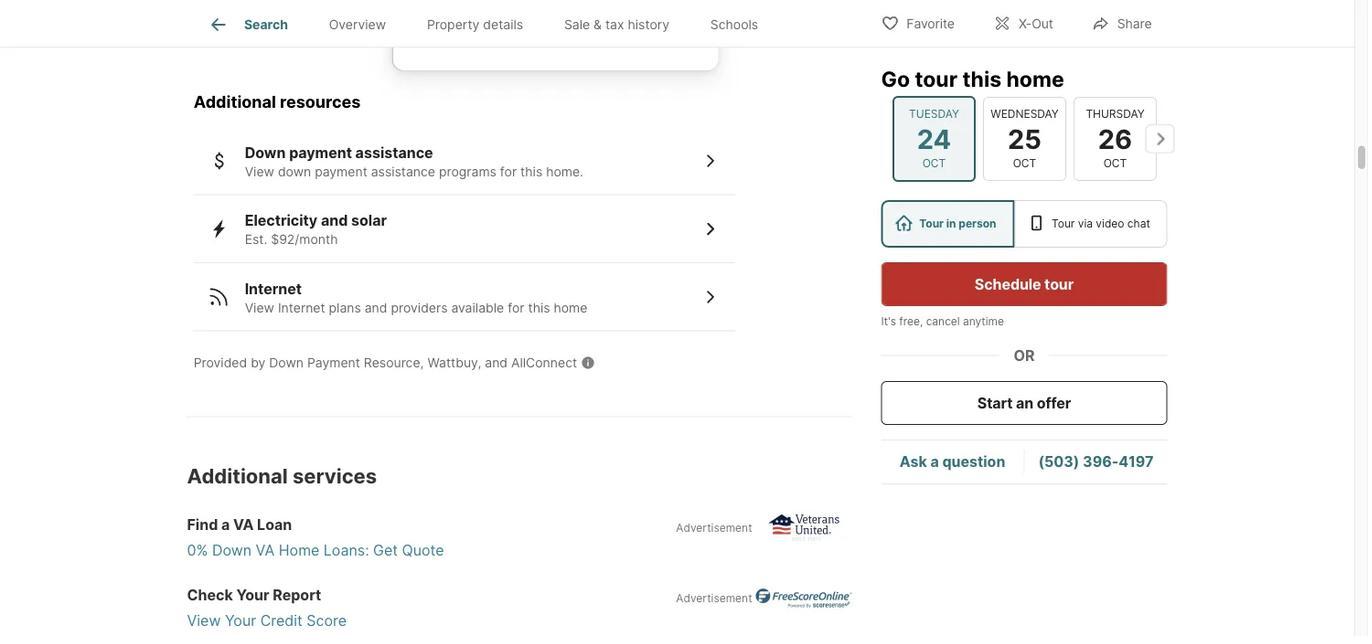 Task type: describe. For each thing, give the bounding box(es) containing it.
1 horizontal spatial va
[[256, 542, 275, 560]]

sale
[[564, 17, 590, 32]]

tour for tour via video chat
[[1052, 217, 1075, 231]]

find a va loan 0% down va home loans: get quote
[[187, 517, 444, 560]]

est.
[[245, 232, 267, 248]]

down inside find a va loan 0% down va home loans: get quote
[[212, 542, 252, 560]]

schools tab
[[690, 3, 779, 47]]

tour for schedule
[[1045, 275, 1074, 293]]

find out the main costs involved in a home purchase in our
[[466, 0, 687, 32]]

1 vertical spatial internet
[[278, 300, 325, 316]]

ask a question link
[[900, 453, 1006, 471]]

down inside down payment assistance view down payment assistance programs for this home.
[[245, 144, 286, 162]]

tour in person option
[[882, 200, 1015, 248]]

1 vertical spatial home
[[1007, 66, 1065, 92]]

credit
[[260, 613, 303, 630]]

4197
[[1119, 453, 1154, 471]]

property details tab
[[407, 3, 544, 47]]

find for find out the main costs involved in a home purchase in our
[[466, 0, 492, 16]]

ask a question
[[900, 453, 1006, 471]]

advertisement for find a va loan 0% down va home loans: get quote
[[677, 522, 753, 535]]

$92/month
[[271, 232, 338, 248]]

schedule
[[975, 275, 1042, 293]]

it's free, cancel anytime
[[882, 315, 1005, 328]]

0 vertical spatial in
[[665, 0, 676, 16]]

additional services
[[187, 464, 377, 489]]

1 vertical spatial assistance
[[371, 164, 436, 179]]

plans
[[329, 300, 361, 316]]

an
[[1017, 394, 1034, 412]]

additional for additional services
[[187, 464, 288, 489]]

loan
[[257, 517, 292, 534]]

2 vertical spatial and
[[485, 355, 508, 371]]

favorite
[[907, 16, 955, 32]]

0 vertical spatial payment
[[289, 144, 352, 162]]

video
[[1097, 217, 1125, 231]]

1 vertical spatial down
[[269, 355, 304, 371]]

view for down
[[245, 164, 274, 179]]

home inside find out the main costs involved in a home purchase in our
[[466, 16, 500, 32]]

internet view internet plans and providers available for this home
[[245, 280, 588, 316]]

a for ask a question
[[931, 453, 939, 471]]

search
[[244, 17, 288, 32]]

go
[[882, 66, 911, 92]]

available
[[452, 300, 504, 316]]

1 vertical spatial payment
[[315, 164, 368, 179]]

view for check
[[187, 613, 221, 630]]

check
[[187, 587, 233, 605]]

our
[[577, 16, 597, 32]]

sale & tax history tab
[[544, 3, 690, 47]]

programs
[[439, 164, 497, 179]]

list box containing tour in person
[[882, 200, 1168, 248]]

home inside the home buying guide.
[[601, 16, 637, 32]]

history
[[628, 17, 670, 32]]

tooltip containing find out the main costs involved in a home purchase in our
[[393, 0, 1059, 70]]

tour for go
[[915, 66, 958, 92]]

check your report view your credit score
[[187, 587, 347, 630]]

provided by down payment resource, wattbuy, and allconnect
[[194, 355, 577, 371]]

0 horizontal spatial in
[[563, 16, 574, 32]]

home inside find a va loan 0% down va home loans: get quote
[[279, 542, 320, 560]]

payment
[[307, 355, 360, 371]]

share
[[1118, 16, 1152, 32]]

26
[[1098, 123, 1133, 155]]

share button
[[1077, 4, 1168, 42]]

schools
[[711, 17, 759, 32]]

electricity and solar est. $92/month
[[245, 212, 387, 248]]

overview
[[329, 17, 386, 32]]

loans:
[[324, 542, 369, 560]]

involved
[[611, 0, 662, 16]]

home.
[[546, 164, 584, 179]]

sale & tax history
[[564, 17, 670, 32]]

quote
[[402, 542, 444, 560]]

thursday
[[1086, 107, 1145, 121]]

wednesday 25 oct
[[991, 107, 1059, 170]]

additional for additional resources
[[194, 92, 276, 112]]

25
[[1008, 123, 1042, 155]]

this inside down payment assistance view down payment assistance programs for this home.
[[521, 164, 543, 179]]

purchase
[[504, 16, 560, 32]]

chat
[[1128, 217, 1151, 231]]

lightbulb icon image
[[415, 0, 452, 37]]

x-out button
[[978, 4, 1069, 42]]

(503) 396-4197 link
[[1039, 453, 1154, 471]]

home inside internet view internet plans and providers available for this home
[[554, 300, 588, 316]]

solar
[[351, 212, 387, 230]]

for inside internet view internet plans and providers available for this home
[[508, 300, 525, 316]]

or
[[1014, 347, 1035, 365]]

guide.
[[466, 32, 507, 48]]

home buying guide. link
[[466, 16, 684, 48]]

get
[[373, 542, 398, 560]]

tour in person
[[920, 217, 997, 231]]

start an offer
[[978, 394, 1072, 412]]

oct for 24
[[923, 157, 946, 170]]

out
[[1032, 16, 1054, 32]]

provided
[[194, 355, 247, 371]]

tuesday
[[909, 107, 959, 121]]

tab list containing search
[[187, 0, 794, 47]]

search link
[[208, 14, 288, 36]]

0% down va home loans: get quote link
[[187, 540, 864, 562]]

report
[[273, 587, 321, 605]]

and inside internet view internet plans and providers available for this home
[[365, 300, 388, 316]]

for inside down payment assistance view down payment assistance programs for this home.
[[500, 164, 517, 179]]

electricity
[[245, 212, 318, 230]]

tour via video chat
[[1052, 217, 1151, 231]]

x-out
[[1019, 16, 1054, 32]]

anytime
[[964, 315, 1005, 328]]

it's
[[882, 315, 897, 328]]



Task type: vqa. For each thing, say whether or not it's contained in the screenshot.
payment
yes



Task type: locate. For each thing, give the bounding box(es) containing it.
and right wattbuy,
[[485, 355, 508, 371]]

0 vertical spatial a
[[679, 0, 687, 16]]

1 vertical spatial find
[[187, 517, 218, 534]]

lightbulb icon element
[[415, 0, 466, 48]]

0 horizontal spatial and
[[321, 212, 348, 230]]

view left down
[[245, 164, 274, 179]]

tour left the "via"
[[1052, 217, 1075, 231]]

1 vertical spatial va
[[256, 542, 275, 560]]

tour for tour in person
[[920, 217, 944, 231]]

view inside down payment assistance view down payment assistance programs for this home.
[[245, 164, 274, 179]]

0 horizontal spatial find
[[187, 517, 218, 534]]

home
[[601, 16, 637, 32], [279, 542, 320, 560]]

tour via video chat option
[[1015, 200, 1168, 248]]

score
[[307, 613, 347, 630]]

providers
[[391, 300, 448, 316]]

down
[[278, 164, 311, 179]]

details
[[483, 17, 523, 32]]

property details
[[427, 17, 523, 32]]

0 vertical spatial view
[[245, 164, 274, 179]]

2 vertical spatial a
[[221, 517, 230, 534]]

2 vertical spatial this
[[528, 300, 550, 316]]

oct inside the wednesday 25 oct
[[1013, 157, 1037, 170]]

down right 0%
[[212, 542, 252, 560]]

home up guide.
[[466, 16, 500, 32]]

0 vertical spatial assistance
[[356, 144, 433, 162]]

overview tab
[[309, 3, 407, 47]]

tour inside 'option'
[[1052, 217, 1075, 231]]

tour up tuesday
[[915, 66, 958, 92]]

this
[[963, 66, 1002, 92], [521, 164, 543, 179], [528, 300, 550, 316]]

a left loan
[[221, 517, 230, 534]]

a
[[679, 0, 687, 16], [931, 453, 939, 471], [221, 517, 230, 534]]

1 vertical spatial and
[[365, 300, 388, 316]]

oct inside thursday 26 oct
[[1104, 157, 1127, 170]]

3 oct from the left
[[1104, 157, 1127, 170]]

find up property details
[[466, 0, 492, 16]]

1 horizontal spatial and
[[365, 300, 388, 316]]

1 horizontal spatial in
[[665, 0, 676, 16]]

and
[[321, 212, 348, 230], [365, 300, 388, 316], [485, 355, 508, 371]]

0 vertical spatial tour
[[915, 66, 958, 92]]

internet left plans
[[278, 300, 325, 316]]

cancel
[[927, 315, 960, 328]]

0 vertical spatial your
[[237, 587, 270, 605]]

costs
[[575, 0, 608, 16]]

view up by
[[245, 300, 274, 316]]

in left person
[[947, 217, 957, 231]]

tour
[[915, 66, 958, 92], [1045, 275, 1074, 293]]

2 tour from the left
[[1052, 217, 1075, 231]]

0 horizontal spatial home
[[279, 542, 320, 560]]

1 oct from the left
[[923, 157, 946, 170]]

2 horizontal spatial oct
[[1104, 157, 1127, 170]]

your up credit
[[237, 587, 270, 605]]

main
[[543, 0, 571, 16]]

the
[[519, 0, 539, 16]]

for right the 'programs'
[[500, 164, 517, 179]]

0 vertical spatial and
[[321, 212, 348, 230]]

this up allconnect
[[528, 300, 550, 316]]

your
[[237, 587, 270, 605], [225, 613, 256, 630]]

offer
[[1037, 394, 1072, 412]]

find inside find a va loan 0% down va home loans: get quote
[[187, 517, 218, 534]]

1 horizontal spatial find
[[466, 0, 492, 16]]

in up buying
[[665, 0, 676, 16]]

buying
[[640, 16, 684, 32]]

for right available
[[508, 300, 525, 316]]

view inside internet view internet plans and providers available for this home
[[245, 300, 274, 316]]

1 vertical spatial in
[[563, 16, 574, 32]]

a right ask
[[931, 453, 939, 471]]

tax
[[606, 17, 625, 32]]

1 horizontal spatial oct
[[1013, 157, 1037, 170]]

oct down 24
[[923, 157, 946, 170]]

down right by
[[269, 355, 304, 371]]

0 vertical spatial advertisement
[[677, 522, 753, 535]]

a for find a va loan 0% down va home loans: get quote
[[221, 517, 230, 534]]

your down 'check' on the left bottom of page
[[225, 613, 256, 630]]

2 vertical spatial view
[[187, 613, 221, 630]]

1 tour from the left
[[920, 217, 944, 231]]

down up down
[[245, 144, 286, 162]]

1 vertical spatial advertisement
[[677, 592, 753, 605]]

allconnect
[[511, 355, 577, 371]]

free,
[[900, 315, 923, 328]]

internet
[[245, 280, 302, 298], [278, 300, 325, 316]]

in left our
[[563, 16, 574, 32]]

this up wednesday
[[963, 66, 1002, 92]]

find inside find out the main costs involved in a home purchase in our
[[466, 0, 492, 16]]

1 vertical spatial additional
[[187, 464, 288, 489]]

and inside electricity and solar est. $92/month
[[321, 212, 348, 230]]

tour inside button
[[1045, 275, 1074, 293]]

schedule tour
[[975, 275, 1074, 293]]

home up wednesday
[[1007, 66, 1065, 92]]

1 horizontal spatial home
[[554, 300, 588, 316]]

0 vertical spatial this
[[963, 66, 1002, 92]]

2 vertical spatial home
[[554, 300, 588, 316]]

0 horizontal spatial home
[[466, 16, 500, 32]]

tooltip
[[393, 0, 1059, 70]]

0%
[[187, 542, 208, 560]]

a inside find out the main costs involved in a home purchase in our
[[679, 0, 687, 16]]

396-
[[1083, 453, 1119, 471]]

0 horizontal spatial oct
[[923, 157, 946, 170]]

x-
[[1019, 16, 1032, 32]]

schedule tour button
[[882, 263, 1168, 307]]

tour right schedule
[[1045, 275, 1074, 293]]

1 horizontal spatial a
[[679, 0, 687, 16]]

None button
[[893, 96, 976, 182], [983, 97, 1066, 181], [1074, 97, 1157, 181], [893, 96, 976, 182], [983, 97, 1066, 181], [1074, 97, 1157, 181]]

additional up loan
[[187, 464, 288, 489]]

2 oct from the left
[[1013, 157, 1037, 170]]

va left loan
[[233, 517, 254, 534]]

1 horizontal spatial home
[[601, 16, 637, 32]]

&
[[594, 17, 602, 32]]

1 vertical spatial home
[[279, 542, 320, 560]]

payment
[[289, 144, 352, 162], [315, 164, 368, 179]]

oct inside the tuesday 24 oct
[[923, 157, 946, 170]]

internet down est.
[[245, 280, 302, 298]]

tour
[[920, 217, 944, 231], [1052, 217, 1075, 231]]

person
[[959, 217, 997, 231]]

and left solar
[[321, 212, 348, 230]]

go tour this home
[[882, 66, 1065, 92]]

payment up down
[[289, 144, 352, 162]]

0 horizontal spatial a
[[221, 517, 230, 534]]

1 vertical spatial your
[[225, 613, 256, 630]]

find for find a va loan 0% down va home loans: get quote
[[187, 517, 218, 534]]

1 vertical spatial a
[[931, 453, 939, 471]]

start
[[978, 394, 1013, 412]]

0 horizontal spatial va
[[233, 517, 254, 534]]

favorite button
[[866, 4, 971, 42]]

oct for 26
[[1104, 157, 1127, 170]]

0 vertical spatial internet
[[245, 280, 302, 298]]

out
[[496, 0, 516, 16]]

2 vertical spatial in
[[947, 217, 957, 231]]

by
[[251, 355, 266, 371]]

payment right down
[[315, 164, 368, 179]]

question
[[943, 453, 1006, 471]]

tour inside option
[[920, 217, 944, 231]]

advertisement for check your report view your credit score
[[677, 592, 753, 605]]

1 vertical spatial this
[[521, 164, 543, 179]]

2 horizontal spatial and
[[485, 355, 508, 371]]

this left home.
[[521, 164, 543, 179]]

1 advertisement from the top
[[677, 522, 753, 535]]

0 vertical spatial for
[[500, 164, 517, 179]]

(503) 396-4197
[[1039, 453, 1154, 471]]

view
[[245, 164, 274, 179], [245, 300, 274, 316], [187, 613, 221, 630]]

oct for 25
[[1013, 157, 1037, 170]]

1 vertical spatial for
[[508, 300, 525, 316]]

2 horizontal spatial a
[[931, 453, 939, 471]]

home
[[466, 16, 500, 32], [1007, 66, 1065, 92], [554, 300, 588, 316]]

via
[[1079, 217, 1093, 231]]

and right plans
[[365, 300, 388, 316]]

additional down search link
[[194, 92, 276, 112]]

wattbuy,
[[428, 355, 482, 371]]

ask
[[900, 453, 928, 471]]

0 vertical spatial down
[[245, 144, 286, 162]]

tuesday 24 oct
[[909, 107, 959, 170]]

1 horizontal spatial tour
[[1045, 275, 1074, 293]]

va
[[233, 517, 254, 534], [256, 542, 275, 560]]

view inside "check your report view your credit score"
[[187, 613, 221, 630]]

1 vertical spatial tour
[[1045, 275, 1074, 293]]

0 vertical spatial home
[[601, 16, 637, 32]]

home down loan
[[279, 542, 320, 560]]

next image
[[1146, 124, 1175, 154]]

0 vertical spatial va
[[233, 517, 254, 534]]

1 horizontal spatial tour
[[1052, 217, 1075, 231]]

resource,
[[364, 355, 424, 371]]

0 horizontal spatial tour
[[920, 217, 944, 231]]

0 vertical spatial find
[[466, 0, 492, 16]]

2 horizontal spatial home
[[1007, 66, 1065, 92]]

additional resources
[[194, 92, 361, 112]]

home down involved
[[601, 16, 637, 32]]

24
[[917, 123, 951, 155]]

tour left person
[[920, 217, 944, 231]]

property
[[427, 17, 480, 32]]

home up allconnect
[[554, 300, 588, 316]]

va down loan
[[256, 542, 275, 560]]

view down 'check' on the left bottom of page
[[187, 613, 221, 630]]

0 horizontal spatial tour
[[915, 66, 958, 92]]

list box
[[882, 200, 1168, 248]]

down payment assistance view down payment assistance programs for this home.
[[245, 144, 584, 179]]

find up 0%
[[187, 517, 218, 534]]

0 vertical spatial additional
[[194, 92, 276, 112]]

this inside internet view internet plans and providers available for this home
[[528, 300, 550, 316]]

oct down 26
[[1104, 157, 1127, 170]]

home buying guide.
[[466, 16, 684, 48]]

thursday 26 oct
[[1086, 107, 1145, 170]]

wednesday
[[991, 107, 1059, 121]]

oct down 25
[[1013, 157, 1037, 170]]

0 vertical spatial home
[[466, 16, 500, 32]]

(503)
[[1039, 453, 1080, 471]]

2 vertical spatial down
[[212, 542, 252, 560]]

start an offer button
[[882, 382, 1168, 425]]

a up buying
[[679, 0, 687, 16]]

down
[[245, 144, 286, 162], [269, 355, 304, 371], [212, 542, 252, 560]]

1 vertical spatial view
[[245, 300, 274, 316]]

a inside find a va loan 0% down va home loans: get quote
[[221, 517, 230, 534]]

services
[[293, 464, 377, 489]]

in inside option
[[947, 217, 957, 231]]

oct
[[923, 157, 946, 170], [1013, 157, 1037, 170], [1104, 157, 1127, 170]]

tab list
[[187, 0, 794, 47]]

find
[[466, 0, 492, 16], [187, 517, 218, 534]]

2 advertisement from the top
[[677, 592, 753, 605]]

2 horizontal spatial in
[[947, 217, 957, 231]]

in
[[665, 0, 676, 16], [563, 16, 574, 32], [947, 217, 957, 231]]

for
[[500, 164, 517, 179], [508, 300, 525, 316]]

resources
[[280, 92, 361, 112]]



